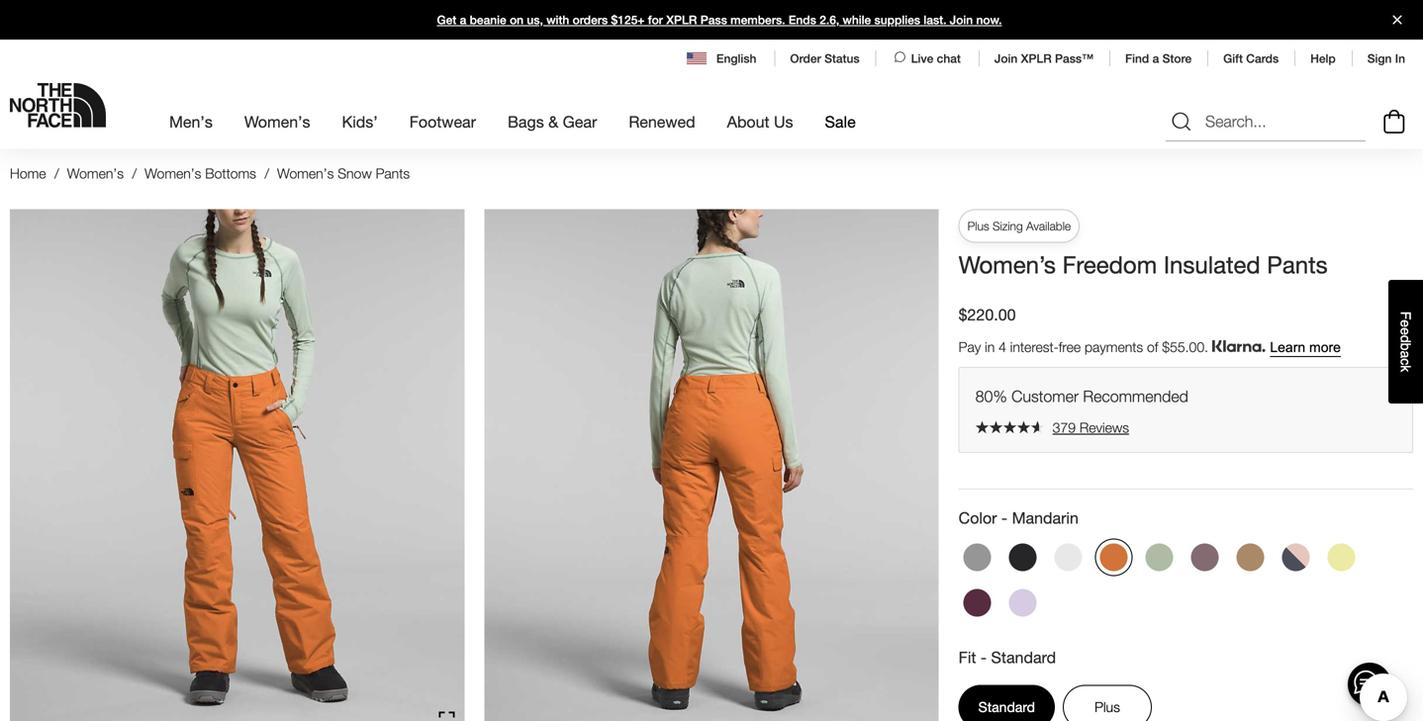 Task type: locate. For each thing, give the bounding box(es) containing it.
orders
[[573, 13, 608, 27]]

live
[[912, 51, 934, 65]]

women's up bottoms
[[244, 112, 310, 131]]

Boysenberry radio
[[959, 585, 997, 622]]

0 horizontal spatial women's link
[[67, 165, 124, 182]]

mandarin image
[[1101, 544, 1129, 572]]

join inside "link"
[[950, 13, 974, 27]]

2 e from the top
[[1399, 328, 1415, 336]]

- for fit
[[981, 649, 987, 667]]

plus
[[968, 219, 990, 233], [1095, 700, 1121, 716]]

women's left snow
[[277, 165, 334, 182]]

/
[[54, 165, 59, 182], [132, 165, 137, 182], [265, 165, 269, 182]]

/ right bottoms
[[265, 165, 269, 182]]

a inside "link"
[[460, 13, 467, 27]]

women's right the home link
[[67, 165, 124, 182]]

payments
[[1085, 339, 1144, 356]]

bags & gear
[[508, 112, 597, 131]]

1 vertical spatial xplr
[[1022, 51, 1052, 65]]

learn more button
[[1271, 340, 1342, 356]]

0 vertical spatial a
[[460, 13, 467, 27]]

Sun Sprite radio
[[1324, 539, 1361, 577]]

join down the now.
[[995, 51, 1018, 65]]

f e e d b a c k
[[1399, 312, 1415, 373]]

women's link right the home link
[[67, 165, 124, 182]]

1 horizontal spatial -
[[1002, 509, 1008, 528]]

join right the last.
[[950, 13, 974, 27]]

0 horizontal spatial pants
[[376, 165, 410, 182]]

almond butter image
[[1237, 544, 1265, 572]]

for
[[648, 13, 663, 27]]

Almond Butter radio
[[1233, 539, 1270, 577]]

a
[[460, 13, 467, 27], [1153, 51, 1160, 65], [1399, 351, 1415, 359]]

0 horizontal spatial join
[[950, 13, 974, 27]]

a right the find
[[1153, 51, 1160, 65]]

1 vertical spatial -
[[981, 649, 987, 667]]

- right fit on the bottom right of page
[[981, 649, 987, 667]]

2 vertical spatial a
[[1399, 351, 1415, 359]]

3 / from the left
[[265, 165, 269, 182]]

f e e d b a c k button
[[1389, 280, 1424, 404]]

supplies
[[875, 13, 921, 27]]

e up d at the right of the page
[[1399, 320, 1415, 328]]

plus for plus sizing available
[[968, 219, 990, 233]]

learn more
[[1271, 340, 1342, 356]]

gardenia white image
[[1055, 544, 1083, 572]]

2 horizontal spatial a
[[1399, 351, 1415, 359]]

1 vertical spatial a
[[1153, 51, 1160, 65]]

icy lilac image
[[1010, 590, 1037, 617]]

women's down men's 'link'
[[145, 165, 201, 182]]

c
[[1399, 359, 1415, 366]]

1 horizontal spatial plus
[[1095, 700, 1121, 716]]

1 horizontal spatial join
[[995, 51, 1018, 65]]

about us
[[727, 112, 794, 131]]

chat
[[937, 51, 961, 65]]

plus sizing available
[[968, 219, 1072, 233]]

1 vertical spatial women's link
[[67, 165, 124, 182]]

0 vertical spatial women's link
[[244, 95, 310, 149]]

kids' link
[[342, 95, 378, 149]]

/ right the home link
[[54, 165, 59, 182]]

pay
[[959, 339, 982, 356]]

0 vertical spatial pants
[[376, 165, 410, 182]]

$55.00.
[[1163, 339, 1209, 356]]

0 vertical spatial xplr
[[667, 13, 697, 27]]

footwear
[[410, 112, 476, 131]]

now.
[[977, 13, 1003, 27]]

2 horizontal spatial /
[[265, 165, 269, 182]]

gift
[[1224, 51, 1244, 65]]

0 vertical spatial -
[[1002, 509, 1008, 528]]

standard up standard button
[[992, 649, 1057, 667]]

open full screen image
[[439, 713, 455, 722]]

pants
[[376, 165, 410, 182], [1268, 251, 1329, 279]]

plus button
[[1064, 686, 1153, 722]]

0 horizontal spatial /
[[54, 165, 59, 182]]

xplr
[[667, 13, 697, 27], [1022, 51, 1052, 65]]

1 horizontal spatial pants
[[1268, 251, 1329, 279]]

plus inside button
[[1095, 700, 1121, 716]]

pants up learn more on the right
[[1268, 251, 1329, 279]]

standard inside button
[[979, 700, 1036, 716]]

80% customer recommended
[[976, 387, 1189, 406]]

home / women's / women's bottoms / women's snow pants
[[10, 165, 414, 182]]

pink moss faded dye camo print image
[[1283, 544, 1311, 572]]

a inside button
[[1399, 351, 1415, 359]]

a for get
[[460, 13, 467, 27]]

bags & gear link
[[508, 95, 597, 149]]

0 horizontal spatial a
[[460, 13, 467, 27]]

join xplr pass™ link
[[995, 51, 1094, 65]]

Fawn Grey Snake Charmer Print radio
[[1187, 539, 1225, 577]]

- for color
[[1002, 509, 1008, 528]]

fawn grey snake charmer print image
[[1192, 544, 1220, 572]]

0 vertical spatial join
[[950, 13, 974, 27]]

us,
[[527, 13, 544, 27]]

1 vertical spatial standard
[[979, 700, 1036, 716]]

men's
[[169, 112, 213, 131]]

1 horizontal spatial a
[[1153, 51, 1160, 65]]

pants right snow
[[376, 165, 410, 182]]

1 vertical spatial pants
[[1268, 251, 1329, 279]]

e up b
[[1399, 328, 1415, 336]]

in
[[1396, 51, 1406, 65]]

a up k
[[1399, 351, 1415, 359]]

bags
[[508, 112, 544, 131]]

order status
[[791, 51, 860, 65]]

women's link
[[244, 95, 310, 149], [67, 165, 124, 182]]

a right get
[[460, 13, 467, 27]]

0 vertical spatial plus
[[968, 219, 990, 233]]

a for find
[[1153, 51, 1160, 65]]

1 horizontal spatial women's link
[[244, 95, 310, 149]]

1 vertical spatial plus
[[1095, 700, 1121, 716]]

Gardenia White radio
[[1050, 539, 1088, 577]]

e
[[1399, 320, 1415, 328], [1399, 328, 1415, 336]]

misty sage image
[[1146, 544, 1174, 572]]

xplr left pass™
[[1022, 51, 1052, 65]]

plus for plus
[[1095, 700, 1121, 716]]

0 horizontal spatial plus
[[968, 219, 990, 233]]

d
[[1399, 336, 1415, 343]]

0 horizontal spatial xplr
[[667, 13, 697, 27]]

xplr right for
[[667, 13, 697, 27]]

Misty Sage radio
[[1141, 539, 1179, 577]]

standard down fit - standard at the bottom
[[979, 700, 1036, 716]]

women's link up bottoms
[[244, 95, 310, 149]]

0 horizontal spatial -
[[981, 649, 987, 667]]

last.
[[924, 13, 947, 27]]

help
[[1311, 51, 1337, 65]]

customer
[[1012, 387, 1079, 406]]

color option group
[[959, 539, 1414, 630]]

2.6,
[[820, 13, 840, 27]]

- right color
[[1002, 509, 1008, 528]]

gear
[[563, 112, 597, 131]]

sun sprite image
[[1329, 544, 1356, 572]]

/ left women's bottoms link on the left top of page
[[132, 165, 137, 182]]

home
[[10, 165, 46, 182]]

get
[[437, 13, 457, 27]]

1 horizontal spatial /
[[132, 165, 137, 182]]

insulated
[[1164, 251, 1261, 279]]

gift cards link
[[1224, 51, 1280, 65]]



Task type: vqa. For each thing, say whether or not it's contained in the screenshot.
3rd $Choose color$ Option Group from left
no



Task type: describe. For each thing, give the bounding box(es) containing it.
1 horizontal spatial xplr
[[1022, 51, 1052, 65]]

with
[[547, 13, 570, 27]]

sign
[[1368, 51, 1393, 65]]

kids'
[[342, 112, 378, 131]]

available
[[1027, 219, 1072, 233]]

sale
[[825, 112, 856, 131]]

interest-
[[1011, 339, 1059, 356]]

get a beanie on us, with orders $125+ for xplr pass members. ends 2.6, while supplies last. join now.
[[437, 13, 1003, 27]]

pay in 4 interest-free payments of $55.00.
[[959, 339, 1213, 356]]

about
[[727, 112, 770, 131]]

get a beanie on us, with orders $125+ for xplr pass members. ends 2.6, while supplies last. join now. link
[[0, 0, 1424, 40]]

renewed link
[[629, 95, 696, 149]]

1 vertical spatial join
[[995, 51, 1018, 65]]

sizing
[[993, 219, 1024, 233]]

men's link
[[169, 95, 213, 149]]

live chat button
[[892, 50, 963, 67]]

find a store link
[[1126, 51, 1192, 65]]

ends
[[789, 13, 817, 27]]

learn
[[1271, 340, 1306, 356]]

2 / from the left
[[132, 165, 137, 182]]

Search search field
[[1167, 102, 1367, 142]]

$220.00
[[959, 306, 1016, 324]]

379
[[1053, 420, 1076, 436]]

free
[[1059, 339, 1081, 356]]

Pink Moss Faded Dye Camo Print radio
[[1278, 539, 1316, 577]]

english link
[[687, 50, 759, 67]]

standard button
[[959, 686, 1056, 722]]

home link
[[10, 165, 46, 182]]

women's freedom insulated pants
[[959, 251, 1329, 279]]

fit - standard
[[959, 649, 1057, 667]]

379 reviews
[[1053, 420, 1130, 436]]

color
[[959, 509, 998, 528]]

status
[[825, 51, 860, 65]]

TNF Medium Grey Heather radio
[[959, 539, 997, 577]]

footwear link
[[410, 95, 476, 149]]

while
[[843, 13, 872, 27]]

english
[[717, 51, 757, 65]]

view cart image
[[1379, 107, 1411, 137]]

women's snow pants link
[[277, 165, 414, 182]]

0 vertical spatial standard
[[992, 649, 1057, 667]]

bottoms
[[205, 165, 256, 182]]

about us link
[[727, 95, 794, 149]]

beanie
[[470, 13, 507, 27]]

4
[[999, 339, 1007, 356]]

more
[[1310, 340, 1342, 356]]

on
[[510, 13, 524, 27]]

color - mandarin
[[959, 509, 1079, 528]]

Mandarin radio
[[1096, 539, 1134, 577]]

snow
[[338, 165, 372, 182]]

fit
[[959, 649, 977, 667]]

recommended
[[1084, 387, 1189, 406]]

store
[[1163, 51, 1192, 65]]

1 e from the top
[[1399, 320, 1415, 328]]

freedom
[[1063, 251, 1158, 279]]

us
[[774, 112, 794, 131]]

the north face home page image
[[10, 83, 106, 128]]

cards
[[1247, 51, 1280, 65]]

sign in button
[[1368, 51, 1406, 65]]

f
[[1399, 312, 1415, 320]]

pass™
[[1056, 51, 1094, 65]]

join xplr pass™
[[995, 51, 1094, 65]]

tnf black image
[[1010, 544, 1037, 572]]

in
[[985, 339, 995, 356]]

k
[[1399, 366, 1415, 373]]

women's bottoms link
[[145, 165, 256, 182]]

close image
[[1385, 15, 1411, 24]]

renewed
[[629, 112, 696, 131]]

&
[[549, 112, 559, 131]]

Icy Lilac radio
[[1005, 585, 1042, 622]]

$125+
[[612, 13, 645, 27]]

live chat
[[912, 51, 961, 65]]

TNF Black radio
[[1005, 539, 1042, 577]]

1 / from the left
[[54, 165, 59, 182]]

women's
[[959, 251, 1056, 279]]

sale link
[[825, 95, 856, 149]]

search all image
[[1170, 110, 1194, 134]]

members.
[[731, 13, 786, 27]]

b
[[1399, 343, 1415, 351]]

mandarin
[[1013, 509, 1079, 528]]

xplr inside "link"
[[667, 13, 697, 27]]

find
[[1126, 51, 1150, 65]]

order
[[791, 51, 822, 65]]

find a store
[[1126, 51, 1192, 65]]

boysenberry image
[[964, 590, 992, 617]]

379 reviews link
[[976, 420, 1397, 437]]

order status link
[[791, 51, 860, 65]]

sign in
[[1368, 51, 1406, 65]]

gift cards
[[1224, 51, 1280, 65]]

pass
[[701, 13, 728, 27]]

of
[[1148, 339, 1159, 356]]

tnf medium grey heather image
[[964, 544, 992, 572]]

reviews
[[1080, 420, 1130, 436]]

klarna image
[[1213, 341, 1266, 353]]



